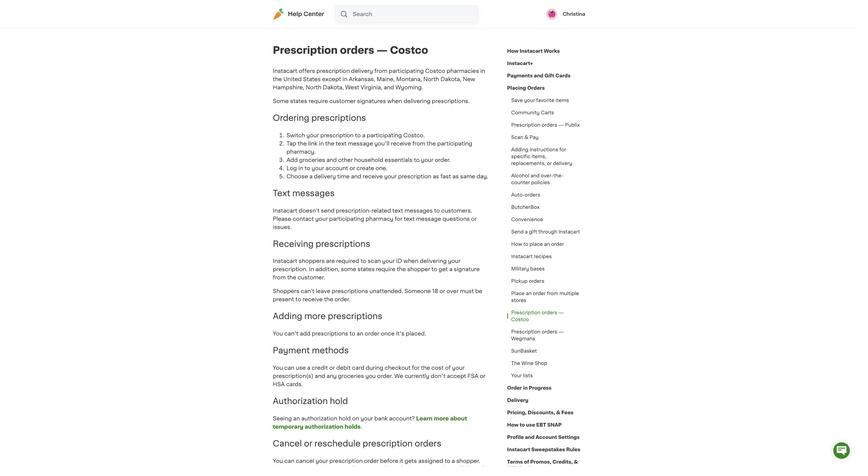 Task type: vqa. For each thing, say whether or not it's contained in the screenshot.
right order.
yes



Task type: locate. For each thing, give the bounding box(es) containing it.
choose
[[287, 174, 308, 179]]

you inside you can cancel your prescription order before it gets assigned to a shopper. contact instacart customer experience through the app or website if the orde
[[273, 459, 283, 464]]

gets
[[405, 459, 417, 464]]

participating up you'll
[[367, 133, 402, 138]]

2 you from the top
[[273, 365, 283, 371]]

please
[[273, 216, 291, 222]]

participating inside instacart offers prescription delivery from participating costco pharmacies in the united states except in arkansas, maine, montana, north dakota, new hampshire, north dakota, west virginia, and wyoming.
[[389, 68, 424, 74]]

0 vertical spatial through
[[539, 230, 558, 234]]

as left fast
[[433, 174, 439, 179]]

over-
[[541, 173, 554, 178]]

1 vertical spatial dakota,
[[323, 85, 344, 90]]

to
[[355, 133, 361, 138], [414, 157, 420, 163], [305, 166, 310, 171], [434, 208, 440, 213], [524, 242, 529, 247], [361, 259, 367, 264], [432, 267, 438, 272], [296, 297, 301, 302], [350, 331, 355, 337], [520, 423, 525, 428], [445, 459, 451, 464]]

of inside 'you can use a credit or debit card during checkout for the cost of your prescription(s) and any groceries you order. we currently don't accept fsa or hsa cards.'
[[445, 365, 451, 371]]

— for prescription orders — wegmans link
[[559, 330, 564, 335]]

can inside you can cancel your prescription order before it gets assigned to a shopper. contact instacart customer experience through the app or website if the orde
[[285, 459, 295, 464]]

0 vertical spatial text
[[336, 141, 347, 146]]

0 horizontal spatial when
[[388, 98, 402, 104]]

1 vertical spatial of
[[524, 460, 530, 465]]

some states require customer signatures when delivering prescriptions.
[[273, 98, 470, 104]]

1 horizontal spatial states
[[358, 267, 375, 272]]

adding for adding instructions for specific items, replacements, or delivery
[[512, 147, 529, 152]]

you up contact
[[273, 459, 283, 464]]

0 horizontal spatial order.
[[335, 297, 351, 302]]

you
[[273, 331, 283, 337], [273, 365, 283, 371], [273, 459, 283, 464]]

1 horizontal spatial adding
[[512, 147, 529, 152]]

dakota, down 'pharmacies'
[[441, 76, 462, 82]]

0 horizontal spatial use
[[296, 365, 306, 371]]

order. inside switch your prescription to a participating costco. tap the link in the text message you'll receive from the participating pharmacy. add groceries and other household essentials to your order. log in to your account or create one. choose a delivery time and receive your prescription as fast as same day.
[[435, 157, 451, 163]]

0 vertical spatial groceries
[[299, 157, 325, 163]]

create
[[357, 166, 374, 171]]

1 vertical spatial how
[[512, 242, 523, 247]]

0 horizontal spatial adding
[[273, 313, 302, 321]]

order in progress
[[508, 386, 552, 391]]

— inside prescription orders — wegmans
[[559, 330, 564, 335]]

authorization up reschedule
[[305, 424, 344, 430]]

when
[[388, 98, 402, 104], [404, 259, 419, 264]]

states
[[303, 76, 321, 82]]

and up policies
[[531, 173, 540, 178]]

0 vertical spatial authorization
[[302, 416, 338, 422]]

receive down create
[[363, 174, 383, 179]]

2 horizontal spatial &
[[574, 460, 578, 465]]

leave
[[316, 289, 331, 294]]

receive down can't at the bottom of page
[[303, 297, 323, 302]]

delivery up arkansas,
[[351, 68, 373, 74]]

the inside 'shoppers can't leave prescriptions unattended. someone 18 or over must be present to receive the order.'
[[324, 297, 333, 302]]

0 vertical spatial delivering
[[404, 98, 431, 104]]

prescription orders — costco link
[[508, 307, 586, 326]]

gift up orders
[[545, 73, 555, 78]]

2 vertical spatial how
[[508, 423, 519, 428]]

3 you from the top
[[273, 459, 283, 464]]

gift down the terms
[[508, 467, 517, 468]]

cards up items
[[556, 73, 571, 78]]

or up cancel
[[304, 440, 313, 448]]

0 horizontal spatial text
[[336, 141, 347, 146]]

0 vertical spatial prescription orders — costco
[[273, 45, 428, 55]]

for inside instacart doesn't send prescription-related text messages to customers. please contact your participating pharmacy for text message questions or issues.
[[395, 216, 403, 222]]

same
[[460, 174, 475, 179]]

your up customer
[[316, 459, 328, 464]]

pay
[[530, 135, 539, 140]]

use inside "link"
[[526, 423, 536, 428]]

1 horizontal spatial order.
[[377, 374, 393, 379]]

1 horizontal spatial &
[[557, 411, 561, 415]]

the
[[512, 361, 521, 366]]

1 vertical spatial &
[[557, 411, 561, 415]]

0 vertical spatial of
[[445, 365, 451, 371]]

how for how instacart works
[[508, 49, 519, 53]]

0 vertical spatial &
[[525, 135, 529, 140]]

0 horizontal spatial as
[[433, 174, 439, 179]]

prescription inside prescription orders — publix link
[[512, 123, 541, 128]]

1 horizontal spatial through
[[539, 230, 558, 234]]

auto-orders link
[[508, 189, 545, 201]]

authorization down authorization hold
[[302, 416, 338, 422]]

can up contact
[[285, 459, 295, 464]]

link
[[308, 141, 318, 146]]

can't
[[301, 289, 315, 294]]

from inside switch your prescription to a participating costco. tap the link in the text message you'll receive from the participating pharmacy. add groceries and other household essentials to your order. log in to your account or create one. choose a delivery time and receive your prescription as fast as same day.
[[413, 141, 426, 146]]

1 horizontal spatial north
[[424, 76, 439, 82]]

order inside place an order from multiple stores
[[533, 291, 546, 296]]

orders down bases on the bottom right
[[529, 279, 545, 284]]

don't
[[431, 374, 446, 379]]

1 vertical spatial order.
[[335, 297, 351, 302]]

to left customers.
[[434, 208, 440, 213]]

1 vertical spatial costco
[[425, 68, 446, 74]]

are
[[326, 259, 335, 264]]

you inside 'you can use a credit or debit card during checkout for the cost of your prescription(s) and any groceries you order. we currently don't accept fsa or hsa cards.'
[[273, 365, 283, 371]]

0 horizontal spatial through
[[384, 467, 405, 468]]

delivering down wyoming.
[[404, 98, 431, 104]]

orders up butcherbox link
[[525, 193, 541, 197]]

1 horizontal spatial gift
[[545, 73, 555, 78]]

the inside instacart offers prescription delivery from participating costco pharmacies in the united states except in arkansas, maine, montana, north dakota, new hampshire, north dakota, west virginia, and wyoming.
[[273, 76, 282, 82]]

2 horizontal spatial for
[[560, 147, 567, 152]]

0 vertical spatial receive
[[391, 141, 411, 146]]

in up the choose
[[299, 166, 303, 171]]

— down multiple
[[559, 311, 564, 315]]

1 vertical spatial north
[[306, 85, 322, 90]]

1 vertical spatial use
[[526, 423, 536, 428]]

instacart up united
[[273, 68, 298, 74]]

payments and gift cards
[[508, 73, 571, 78]]

0 vertical spatial delivery
[[351, 68, 373, 74]]

instacart inside instacart doesn't send prescription-related text messages to customers. please contact your participating pharmacy for text message questions or issues.
[[273, 208, 298, 213]]

if
[[459, 467, 463, 468]]

0 horizontal spatial message
[[348, 141, 373, 146]]

1 vertical spatial gift
[[508, 467, 517, 468]]

0 vertical spatial hold
[[330, 398, 348, 406]]

prescription orders — costco up arkansas,
[[273, 45, 428, 55]]

prescriptions up required
[[316, 240, 371, 248]]

1 vertical spatial text
[[393, 208, 403, 213]]

0 horizontal spatial prescription orders — costco
[[273, 45, 428, 55]]

stores
[[512, 298, 527, 303]]

0 vertical spatial adding
[[512, 147, 529, 152]]

1 vertical spatial message
[[416, 216, 441, 222]]

over
[[447, 289, 459, 294]]

instacart up the please
[[273, 208, 298, 213]]

1 vertical spatial adding
[[273, 313, 302, 321]]

and down maine,
[[384, 85, 394, 90]]

prescription-
[[336, 208, 372, 213]]

an right 'place'
[[544, 242, 550, 247]]

christina
[[563, 12, 586, 16]]

pricing, discounts, & fees link
[[508, 407, 574, 419]]

0 horizontal spatial states
[[290, 98, 307, 104]]

we
[[395, 374, 403, 379]]

0 horizontal spatial &
[[525, 135, 529, 140]]

or right the 18
[[440, 289, 445, 294]]

account?
[[389, 416, 415, 422]]

to left get
[[432, 267, 438, 272]]

how for how to place an order
[[512, 242, 523, 247]]

1 horizontal spatial require
[[376, 267, 396, 272]]

north
[[424, 76, 439, 82], [306, 85, 322, 90]]

how to use ebt snap
[[508, 423, 562, 428]]

orders
[[340, 45, 375, 55], [542, 123, 558, 128], [525, 193, 541, 197], [529, 279, 545, 284], [542, 311, 558, 315], [542, 330, 558, 335], [415, 440, 442, 448]]

text up other at the top left
[[336, 141, 347, 146]]

instacart shoppers are required to scan your id when delivering your prescription. in addition, some states require the shopper to get a signature from the customer.
[[273, 259, 480, 281]]

present
[[273, 297, 294, 302]]

1 horizontal spatial as
[[453, 174, 459, 179]]

from down prescription.
[[273, 275, 286, 281]]

0 vertical spatial for
[[560, 147, 567, 152]]

fast
[[441, 174, 451, 179]]

of right the cost
[[445, 365, 451, 371]]

about
[[450, 416, 467, 422]]

placing orders
[[508, 86, 545, 90]]

how
[[508, 49, 519, 53], [512, 242, 523, 247], [508, 423, 519, 428]]

alcohol
[[512, 173, 530, 178]]

a up website
[[452, 459, 455, 464]]

states down hampshire, on the top left of page
[[290, 98, 307, 104]]

experience
[[351, 467, 382, 468]]

0 vertical spatial messages
[[293, 189, 335, 197]]

for right instructions
[[560, 147, 567, 152]]

doesn't
[[299, 208, 320, 213]]

pickup orders link
[[508, 275, 549, 288]]

2 vertical spatial &
[[574, 460, 578, 465]]

1 horizontal spatial use
[[526, 423, 536, 428]]

0 horizontal spatial gift
[[508, 467, 517, 468]]

counter
[[512, 180, 530, 185]]

ordering prescriptions
[[273, 114, 366, 122]]

0 horizontal spatial receive
[[303, 297, 323, 302]]

how inside "link"
[[508, 423, 519, 428]]

0 vertical spatial message
[[348, 141, 373, 146]]

0 vertical spatial dakota,
[[441, 76, 462, 82]]

orders for prescription orders — wegmans link
[[542, 330, 558, 335]]

text right related
[[393, 208, 403, 213]]

order left once
[[365, 331, 380, 337]]

when inside instacart shoppers are required to scan your id when delivering your prescription. in addition, some states require the shopper to get a signature from the customer.
[[404, 259, 419, 264]]

order down 'pickup orders' link
[[533, 291, 546, 296]]

must
[[460, 289, 474, 294]]

& down rules
[[574, 460, 578, 465]]

questions
[[443, 216, 470, 222]]

hold
[[330, 398, 348, 406], [339, 416, 351, 422]]

for up currently
[[412, 365, 420, 371]]

0 horizontal spatial north
[[306, 85, 322, 90]]

instacart+ link
[[508, 57, 533, 70]]

0 vertical spatial more
[[305, 313, 326, 321]]

a right the choose
[[310, 174, 313, 179]]

prescription inside prescription orders — wegmans
[[512, 330, 541, 335]]

order
[[508, 386, 522, 391]]

1 horizontal spatial of
[[524, 460, 530, 465]]

place an order from multiple stores link
[[508, 288, 586, 307]]

orders for auto-orders link
[[525, 193, 541, 197]]

your right save
[[524, 98, 535, 103]]

prescription up before
[[363, 440, 413, 448]]

and down create
[[351, 174, 362, 179]]

order up experience
[[364, 459, 379, 464]]

and inside instacart offers prescription delivery from participating costco pharmacies in the united states except in arkansas, maine, montana, north dakota, new hampshire, north dakota, west virginia, and wyoming.
[[384, 85, 394, 90]]

auto-
[[512, 193, 525, 197]]

shopper.
[[457, 459, 481, 464]]

2 vertical spatial for
[[412, 365, 420, 371]]

the inside 'you can use a credit or debit card during checkout for the cost of your prescription(s) and any groceries you order. we currently don't accept fsa or hsa cards.'
[[421, 365, 430, 371]]

get
[[439, 267, 448, 272]]

participating down the prescription-
[[329, 216, 365, 222]]

adding inside "adding instructions for specific items, replacements, or delivery"
[[512, 147, 529, 152]]

delivery down the account
[[314, 174, 336, 179]]

can for use
[[285, 365, 295, 371]]

prescription orders — costco up prescription orders — wegmans
[[512, 311, 564, 322]]

1 vertical spatial can
[[285, 459, 295, 464]]

1 vertical spatial more
[[434, 416, 449, 422]]

1 vertical spatial prescription orders — costco
[[512, 311, 564, 322]]

for
[[560, 147, 567, 152], [395, 216, 403, 222], [412, 365, 420, 371]]

2 vertical spatial text
[[404, 216, 415, 222]]

more up add
[[305, 313, 326, 321]]

you up hsa at the bottom
[[273, 365, 283, 371]]

addition,
[[316, 267, 340, 272]]

north down states
[[306, 85, 322, 90]]

1 vertical spatial you
[[273, 365, 283, 371]]

1 you from the top
[[273, 331, 283, 337]]

to down can't at the bottom of page
[[296, 297, 301, 302]]

or down assigned
[[429, 467, 435, 468]]

more right learn
[[434, 416, 449, 422]]

2 can from the top
[[285, 459, 295, 464]]

1 horizontal spatial messages
[[405, 208, 433, 213]]

orders down place an order from multiple stores link
[[542, 311, 558, 315]]

from inside instacart offers prescription delivery from participating costco pharmacies in the united states except in arkansas, maine, montana, north dakota, new hampshire, north dakota, west virginia, and wyoming.
[[375, 68, 388, 74]]

to inside instacart doesn't send prescription-related text messages to customers. please contact your participating pharmacy for text message questions or issues.
[[434, 208, 440, 213]]

delivery up the-
[[553, 161, 573, 166]]

0 vertical spatial you
[[273, 331, 283, 337]]

cards.
[[286, 382, 303, 387]]

a left gift in the right of the page
[[525, 230, 528, 234]]

and inside the alcohol and over-the- counter policies
[[531, 173, 540, 178]]

1 horizontal spatial dakota,
[[441, 76, 462, 82]]

order inside you can cancel your prescription order before it gets assigned to a shopper. contact instacart customer experience through the app or website if the orde
[[364, 459, 379, 464]]

or down other at the top left
[[350, 166, 355, 171]]

orders up arkansas,
[[340, 45, 375, 55]]

cards down the terms
[[518, 467, 534, 468]]

profile and account settings link
[[508, 432, 580, 444]]

hold up seeing an authorization hold on your bank account?
[[330, 398, 348, 406]]

0 horizontal spatial more
[[305, 313, 326, 321]]

prescriptions
[[312, 114, 366, 122], [316, 240, 371, 248], [332, 289, 368, 294], [328, 313, 383, 321], [312, 331, 348, 337]]

through down before
[[384, 467, 405, 468]]

orders inside prescription orders — wegmans
[[542, 330, 558, 335]]

0 horizontal spatial delivery
[[314, 174, 336, 179]]

to inside 'shoppers can't leave prescriptions unattended. someone 18 or over must be present to receive the order.'
[[296, 297, 301, 302]]

authorization
[[273, 398, 328, 406]]

one.
[[376, 166, 388, 171]]

customer
[[323, 467, 350, 468]]

a inside send a gift through instacart link
[[525, 230, 528, 234]]

how to use ebt snap link
[[508, 419, 562, 432]]

and inside 'you can use a credit or debit card during checkout for the cost of your prescription(s) and any groceries you order. we currently don't accept fsa or hsa cards.'
[[315, 374, 325, 379]]

instacart inside you can cancel your prescription order before it gets assigned to a shopper. contact instacart customer experience through the app or website if the orde
[[297, 467, 321, 468]]

2 vertical spatial order.
[[377, 374, 393, 379]]

more for adding
[[305, 313, 326, 321]]

1 vertical spatial for
[[395, 216, 403, 222]]

use inside 'you can use a credit or debit card during checkout for the cost of your prescription(s) and any groceries you order. we currently don't accept fsa or hsa cards.'
[[296, 365, 306, 371]]

0 vertical spatial use
[[296, 365, 306, 371]]

0 vertical spatial can
[[285, 365, 295, 371]]

christina link
[[547, 9, 586, 20]]

more inside the 'learn more about temporary authorization holds'
[[434, 416, 449, 422]]

1 horizontal spatial message
[[416, 216, 441, 222]]

orders up assigned
[[415, 440, 442, 448]]

from
[[375, 68, 388, 74], [413, 141, 426, 146], [273, 275, 286, 281], [547, 291, 559, 296]]

order. inside 'you can use a credit or debit card during checkout for the cost of your prescription(s) and any groceries you order. we currently don't accept fsa or hsa cards.'
[[377, 374, 393, 379]]

1 vertical spatial messages
[[405, 208, 433, 213]]

when up shopper
[[404, 259, 419, 264]]

gift
[[545, 73, 555, 78], [508, 467, 517, 468]]

prescription down the stores on the right bottom
[[512, 311, 541, 315]]

— left publix
[[559, 123, 564, 128]]

0 vertical spatial when
[[388, 98, 402, 104]]

new
[[463, 76, 476, 82]]

or up over-
[[547, 161, 552, 166]]

can
[[285, 365, 295, 371], [285, 459, 295, 464]]

receive
[[391, 141, 411, 146], [363, 174, 383, 179], [303, 297, 323, 302]]

can inside 'you can use a credit or debit card during checkout for the cost of your prescription(s) and any groceries you order. we currently don't accept fsa or hsa cards.'
[[285, 365, 295, 371]]

1 horizontal spatial cards
[[556, 73, 571, 78]]

prescription inside prescription orders — costco link
[[512, 311, 541, 315]]

someone
[[405, 289, 431, 294]]

2 vertical spatial receive
[[303, 297, 323, 302]]

how up profile
[[508, 423, 519, 428]]

in up west
[[343, 76, 348, 82]]

0 vertical spatial require
[[309, 98, 328, 104]]

use for to
[[526, 423, 536, 428]]

1 can from the top
[[285, 365, 295, 371]]

order down send a gift through instacart
[[552, 242, 564, 247]]

or inside instacart doesn't send prescription-related text messages to customers. please contact your participating pharmacy for text message questions or issues.
[[472, 216, 477, 222]]

place
[[512, 291, 525, 296]]

center
[[304, 11, 324, 17]]

groceries down the "card"
[[338, 374, 364, 379]]

0 horizontal spatial dakota,
[[323, 85, 344, 90]]

order. up adding more prescriptions
[[335, 297, 351, 302]]

can for cancel
[[285, 459, 295, 464]]

orders down carts
[[542, 123, 558, 128]]

adding down present at the bottom left of the page
[[273, 313, 302, 321]]

prescription orders — wegmans link
[[508, 326, 586, 345]]

your
[[524, 98, 535, 103], [307, 133, 319, 138], [421, 157, 434, 163], [312, 166, 324, 171], [385, 174, 397, 179], [316, 216, 328, 222], [383, 259, 395, 264], [448, 259, 461, 264], [452, 365, 465, 371], [361, 416, 373, 422], [316, 459, 328, 464]]

message inside instacart doesn't send prescription-related text messages to customers. please contact your participating pharmacy for text message questions or issues.
[[416, 216, 441, 222]]

costco inside instacart offers prescription delivery from participating costco pharmacies in the united states except in arkansas, maine, montana, north dakota, new hampshire, north dakota, west virginia, and wyoming.
[[425, 68, 446, 74]]

1 vertical spatial authorization
[[305, 424, 344, 430]]

1 vertical spatial delivering
[[420, 259, 447, 264]]

orders for prescription orders — publix link
[[542, 123, 558, 128]]

1 vertical spatial when
[[404, 259, 419, 264]]

id
[[396, 259, 402, 264]]

prescriptions inside 'shoppers can't leave prescriptions unattended. someone 18 or over must be present to receive the order.'
[[332, 289, 368, 294]]

1 horizontal spatial when
[[404, 259, 419, 264]]

be
[[476, 289, 483, 294]]

pharmacy.
[[287, 149, 316, 155]]

through right gift in the right of the page
[[539, 230, 558, 234]]

shoppers can't leave prescriptions unattended. someone 18 or over must be present to receive the order.
[[273, 289, 483, 302]]

or right questions
[[472, 216, 477, 222]]

account
[[536, 435, 558, 440]]

account
[[326, 166, 348, 171]]

to up website
[[445, 459, 451, 464]]

alcohol and over-the- counter policies link
[[508, 170, 586, 189]]

to down pricing,
[[520, 423, 525, 428]]

payments and gift cards link
[[508, 70, 571, 82]]

participating
[[389, 68, 424, 74], [367, 133, 402, 138], [438, 141, 473, 146], [329, 216, 365, 222]]

signatures
[[357, 98, 386, 104]]

an left once
[[357, 331, 364, 337]]

1 vertical spatial delivery
[[553, 161, 573, 166]]

gift
[[529, 230, 538, 234]]

1 horizontal spatial delivery
[[351, 68, 373, 74]]

1 horizontal spatial for
[[412, 365, 420, 371]]

2 vertical spatial you
[[273, 459, 283, 464]]

1 vertical spatial states
[[358, 267, 375, 272]]

from down costco.
[[413, 141, 426, 146]]

north right montana,
[[424, 76, 439, 82]]

how up instacart+ link in the top right of the page
[[508, 49, 519, 53]]

holds
[[345, 424, 361, 430]]

delivering inside instacart shoppers are required to scan your id when delivering your prescription. in addition, some states require the shopper to get a signature from the customer.
[[420, 259, 447, 264]]

an inside place an order from multiple stores
[[526, 291, 532, 296]]

you for you can use a credit or debit card during checkout for the cost of your prescription(s) and any groceries you order. we currently don't accept fsa or hsa cards.
[[273, 365, 283, 371]]

your up accept
[[452, 365, 465, 371]]

0 vertical spatial states
[[290, 98, 307, 104]]

seeing
[[273, 416, 292, 422]]

credits,
[[553, 460, 573, 465]]

cards inside terms of promos, credits, & gift cards
[[518, 467, 534, 468]]

issues.
[[273, 224, 292, 230]]

your down send
[[316, 216, 328, 222]]

your inside 'you can use a credit or debit card during checkout for the cost of your prescription(s) and any groceries you order. we currently don't accept fsa or hsa cards.'
[[452, 365, 465, 371]]

text inside switch your prescription to a participating costco. tap the link in the text message you'll receive from the participating pharmacy. add groceries and other household essentials to your order. log in to your account or create one. choose a delivery time and receive your prescription as fast as same day.
[[336, 141, 347, 146]]

you for you can cancel your prescription order before it gets assigned to a shopper. contact instacart customer experience through the app or website if the orde
[[273, 459, 283, 464]]

an right place
[[526, 291, 532, 296]]

require down scan on the left bottom
[[376, 267, 396, 272]]

delivery inside switch your prescription to a participating costco. tap the link in the text message you'll receive from the participating pharmacy. add groceries and other household essentials to your order. log in to your account or create one. choose a delivery time and receive your prescription as fast as same day.
[[314, 174, 336, 179]]

2 vertical spatial delivery
[[314, 174, 336, 179]]

message up household
[[348, 141, 373, 146]]



Task type: describe. For each thing, give the bounding box(es) containing it.
help center
[[288, 11, 324, 17]]

except
[[322, 76, 341, 82]]

save your favorite items link
[[508, 94, 574, 107]]

policies
[[532, 180, 550, 185]]

placed.
[[406, 331, 426, 337]]

on
[[352, 416, 359, 422]]

website
[[436, 467, 458, 468]]

prescription inside you can cancel your prescription order before it gets assigned to a shopper. contact instacart customer experience through the app or website if the orde
[[330, 459, 363, 464]]

more for learn
[[434, 416, 449, 422]]

instacart image
[[273, 9, 284, 20]]

to right "essentials"
[[414, 157, 420, 163]]

other
[[338, 157, 353, 163]]

community carts
[[512, 110, 554, 115]]

customer.
[[298, 275, 325, 281]]

signature
[[454, 267, 480, 272]]

a inside you can cancel your prescription order before it gets assigned to a shopper. contact instacart customer experience through the app or website if the orde
[[452, 459, 455, 464]]

pickup orders
[[512, 279, 545, 284]]

scan & pay link
[[508, 131, 543, 144]]

groceries inside 'you can use a credit or debit card during checkout for the cost of your prescription(s) and any groceries you order. we currently don't accept fsa or hsa cards.'
[[338, 374, 364, 379]]

wegmans
[[512, 337, 536, 341]]

groceries inside switch your prescription to a participating costco. tap the link in the text message you'll receive from the participating pharmacy. add groceries and other household essentials to your order. log in to your account or create one. choose a delivery time and receive your prescription as fast as same day.
[[299, 157, 325, 163]]

1 vertical spatial receive
[[363, 174, 383, 179]]

in right link on the top of the page
[[319, 141, 324, 146]]

or inside you can cancel your prescription order before it gets assigned to a shopper. contact instacart customer experience through the app or website if the orde
[[429, 467, 435, 468]]

1 as from the left
[[433, 174, 439, 179]]

the-
[[554, 173, 564, 178]]

your down costco.
[[421, 157, 434, 163]]

— for prescription orders — publix link
[[559, 123, 564, 128]]

costco.
[[404, 133, 425, 138]]

to up household
[[355, 133, 361, 138]]

participating up fast
[[438, 141, 473, 146]]

1 vertical spatial hold
[[339, 416, 351, 422]]

specific
[[512, 154, 531, 159]]

save your favorite items
[[512, 98, 570, 103]]

to left scan on the left bottom
[[361, 259, 367, 264]]

items,
[[532, 154, 547, 159]]

convenience
[[512, 217, 544, 222]]

instacart up instacart+ link in the top right of the page
[[520, 49, 543, 53]]

& inside pricing, discounts, & fees link
[[557, 411, 561, 415]]

cancel or reschedule prescription orders
[[273, 440, 442, 448]]

scan & pay
[[512, 135, 539, 140]]

adding for adding more prescriptions
[[273, 313, 302, 321]]

to inside you can cancel your prescription order before it gets assigned to a shopper. contact instacart customer experience through the app or website if the orde
[[445, 459, 451, 464]]

use for can
[[296, 365, 306, 371]]

progress
[[529, 386, 552, 391]]

any
[[327, 374, 337, 379]]

delivery inside "adding instructions for specific items, replacements, or delivery"
[[553, 161, 573, 166]]

send a gift through instacart link
[[508, 226, 584, 238]]

placing orders link
[[508, 82, 545, 94]]

— up instacart offers prescription delivery from participating costco pharmacies in the united states except in arkansas, maine, montana, north dakota, new hampshire, north dakota, west virginia, and wyoming.
[[377, 45, 388, 55]]

receive inside 'shoppers can't leave prescriptions unattended. someone 18 or over must be present to receive the order.'
[[303, 297, 323, 302]]

prescription orders — publix link
[[508, 119, 584, 131]]

states inside instacart shoppers are required to scan your id when delivering your prescription. in addition, some states require the shopper to get a signature from the customer.
[[358, 267, 375, 272]]

prescription for prescription orders — costco link
[[512, 311, 541, 315]]

to left 'place'
[[524, 242, 529, 247]]

pickup
[[512, 279, 528, 284]]

app
[[417, 467, 428, 468]]

or right fsa
[[480, 374, 486, 379]]

or up any
[[330, 365, 335, 371]]

favorite
[[537, 98, 555, 103]]

cancel
[[296, 459, 314, 464]]

you for you can't add prescriptions to an order once it's placed.
[[273, 331, 283, 337]]

instacart up military
[[512, 254, 533, 259]]

tap
[[287, 141, 297, 146]]

required
[[336, 259, 359, 264]]

delivery inside instacart offers prescription delivery from participating costco pharmacies in the united states except in arkansas, maine, montana, north dakota, new hampshire, north dakota, west virginia, and wyoming.
[[351, 68, 373, 74]]

orders for prescription orders — costco link
[[542, 311, 558, 315]]

carts
[[541, 110, 554, 115]]

terms of promos, credits, & gift cards link
[[508, 456, 586, 468]]

switch your prescription to a participating costco. tap the link in the text message you'll receive from the participating pharmacy. add groceries and other household essentials to your order. log in to your account or create one. choose a delivery time and receive your prescription as fast as same day.
[[287, 133, 489, 179]]

order in progress link
[[508, 382, 552, 395]]

or inside switch your prescription to a participating costco. tap the link in the text message you'll receive from the participating pharmacy. add groceries and other household essentials to your order. log in to your account or create one. choose a delivery time and receive your prescription as fast as same day.
[[350, 166, 355, 171]]

or inside "adding instructions for specific items, replacements, or delivery"
[[547, 161, 552, 166]]

& inside terms of promos, credits, & gift cards
[[574, 460, 578, 465]]

prescription up the offers
[[273, 45, 338, 55]]

instacart inside instacart offers prescription delivery from participating costco pharmacies in the united states except in arkansas, maine, montana, north dakota, new hampshire, north dakota, west virginia, and wyoming.
[[273, 68, 298, 74]]

your up link on the top of the page
[[307, 133, 319, 138]]

your up signature
[[448, 259, 461, 264]]

or inside 'shoppers can't leave prescriptions unattended. someone 18 or over must be present to receive the order.'
[[440, 289, 445, 294]]

delivery
[[508, 398, 529, 403]]

from inside instacart shoppers are required to scan your id when delivering your prescription. in addition, some states require the shopper to get a signature from the customer.
[[273, 275, 286, 281]]

2 vertical spatial costco
[[512, 317, 529, 322]]

prescription for prescription orders — publix link
[[512, 123, 541, 128]]

Search search field
[[352, 6, 478, 22]]

your inside you can cancel your prescription order before it gets assigned to a shopper. contact instacart customer experience through the app or website if the orde
[[316, 459, 328, 464]]

add
[[300, 331, 311, 337]]

military
[[512, 267, 529, 271]]

a inside instacart shoppers are required to scan your id when delivering your prescription. in addition, some states require the shopper to get a signature from the customer.
[[450, 267, 453, 272]]

how instacart works
[[508, 49, 560, 53]]

prescriptions down customer
[[312, 114, 366, 122]]

through inside you can cancel your prescription order before it gets assigned to a shopper. contact instacart customer experience through the app or website if the orde
[[384, 467, 405, 468]]

alcohol and over-the- counter policies
[[512, 173, 564, 185]]

— for prescription orders — costco link
[[559, 311, 564, 315]]

prescription for prescription orders — wegmans link
[[512, 330, 541, 335]]

your
[[512, 374, 522, 378]]

message inside switch your prescription to a participating costco. tap the link in the text message you'll receive from the participating pharmacy. add groceries and other household essentials to your order. log in to your account or create one. choose a delivery time and receive your prescription as fast as same day.
[[348, 141, 373, 146]]

learn more about temporary authorization holds link
[[273, 416, 467, 430]]

shoppers
[[299, 259, 325, 264]]

instacart down profile
[[508, 448, 531, 452]]

it's
[[396, 331, 405, 337]]

of inside terms of promos, credits, & gift cards
[[524, 460, 530, 465]]

settings
[[559, 435, 580, 440]]

switch
[[287, 133, 305, 138]]

in right 'pharmacies'
[[481, 68, 486, 74]]

receiving
[[273, 240, 314, 248]]

from inside place an order from multiple stores
[[547, 291, 559, 296]]

for inside "adding instructions for specific items, replacements, or delivery"
[[560, 147, 567, 152]]

participating inside instacart doesn't send prescription-related text messages to customers. please contact your participating pharmacy for text message questions or issues.
[[329, 216, 365, 222]]

you
[[366, 374, 376, 379]]

payment
[[273, 347, 310, 355]]

require inside instacart shoppers are required to scan your id when delivering your prescription. in addition, some states require the shopper to get a signature from the customer.
[[376, 267, 396, 272]]

prescription down "essentials"
[[398, 174, 432, 179]]

& inside scan & pay link
[[525, 135, 529, 140]]

works
[[544, 49, 560, 53]]

instacart up how to place an order link
[[559, 230, 580, 234]]

your left the account
[[312, 166, 324, 171]]

prescriptions up methods
[[312, 331, 348, 337]]

and up orders
[[534, 73, 544, 78]]

to up the choose
[[305, 166, 310, 171]]

a inside 'you can use a credit or debit card during checkout for the cost of your prescription(s) and any groceries you order. we currently don't accept fsa or hsa cards.'
[[307, 365, 311, 371]]

prescriptions up you can't add prescriptions to an order once it's placed.
[[328, 313, 383, 321]]

a up household
[[362, 133, 366, 138]]

the wine shop link
[[508, 358, 552, 370]]

sweepstakes
[[532, 448, 566, 452]]

prescription inside instacart offers prescription delivery from participating costco pharmacies in the united states except in arkansas, maine, montana, north dakota, new hampshire, north dakota, west virginia, and wyoming.
[[317, 68, 350, 74]]

0 vertical spatial gift
[[545, 73, 555, 78]]

0 vertical spatial costco
[[390, 45, 428, 55]]

2 as from the left
[[453, 174, 459, 179]]

arkansas,
[[349, 76, 376, 82]]

shop
[[535, 361, 548, 366]]

learn more about temporary authorization holds
[[273, 416, 467, 430]]

shopper
[[408, 267, 430, 272]]

bases
[[531, 267, 545, 271]]

order. inside 'shoppers can't leave prescriptions unattended. someone 18 or over must be present to receive the order.'
[[335, 297, 351, 302]]

unattended.
[[370, 289, 403, 294]]

your inside instacart doesn't send prescription-related text messages to customers. please contact your participating pharmacy for text message questions or issues.
[[316, 216, 328, 222]]

for inside 'you can use a credit or debit card during checkout for the cost of your prescription(s) and any groceries you order. we currently don't accept fsa or hsa cards.'
[[412, 365, 420, 371]]

2 horizontal spatial receive
[[391, 141, 411, 146]]

your up .
[[361, 416, 373, 422]]

orders
[[528, 86, 545, 90]]

instacart sweepstakes rules link
[[508, 444, 581, 456]]

credit
[[312, 365, 328, 371]]

and down how to use ebt snap "link"
[[525, 435, 535, 440]]

to down adding more prescriptions
[[350, 331, 355, 337]]

an up temporary
[[293, 416, 300, 422]]

messages inside instacart doesn't send prescription-related text messages to customers. please contact your participating pharmacy for text message questions or issues.
[[405, 208, 433, 213]]

instacart recipes link
[[508, 251, 556, 263]]

gift inside terms of promos, credits, & gift cards
[[508, 467, 517, 468]]

1 horizontal spatial text
[[393, 208, 403, 213]]

0 vertical spatial cards
[[556, 73, 571, 78]]

scan
[[512, 135, 524, 140]]

send
[[321, 208, 335, 213]]

convenience link
[[508, 214, 548, 226]]

and up the account
[[327, 157, 337, 163]]

discounts,
[[528, 411, 555, 415]]

montana,
[[397, 76, 422, 82]]

0 horizontal spatial messages
[[293, 189, 335, 197]]

in right order
[[523, 386, 528, 391]]

united
[[284, 76, 302, 82]]

during
[[366, 365, 384, 371]]

orders for 'pickup orders' link
[[529, 279, 545, 284]]

user avatar image
[[547, 9, 558, 20]]

0 horizontal spatial require
[[309, 98, 328, 104]]

fees
[[562, 411, 574, 415]]

your left id
[[383, 259, 395, 264]]

you can use a credit or debit card during checkout for the cost of your prescription(s) and any groceries you order. we currently don't accept fsa or hsa cards.
[[273, 365, 486, 387]]

authorization inside the 'learn more about temporary authorization holds'
[[305, 424, 344, 430]]

to inside "link"
[[520, 423, 525, 428]]

instacart inside instacart shoppers are required to scan your id when delivering your prescription. in addition, some states require the shopper to get a signature from the customer.
[[273, 259, 298, 264]]

contact
[[273, 467, 295, 468]]

0 vertical spatial north
[[424, 76, 439, 82]]

2 horizontal spatial text
[[404, 216, 415, 222]]

adding more prescriptions
[[273, 313, 383, 321]]

butcherbox
[[512, 205, 540, 210]]

1 horizontal spatial prescription orders — costco
[[512, 311, 564, 322]]

your down one.
[[385, 174, 397, 179]]

scan
[[368, 259, 381, 264]]

how instacart works link
[[508, 45, 560, 57]]

shoppers
[[273, 289, 300, 294]]

your lists
[[512, 374, 533, 378]]

how to place an order link
[[508, 238, 569, 251]]

how for how to use ebt snap
[[508, 423, 519, 428]]

prescription down ordering prescriptions at the top left of page
[[321, 133, 354, 138]]



